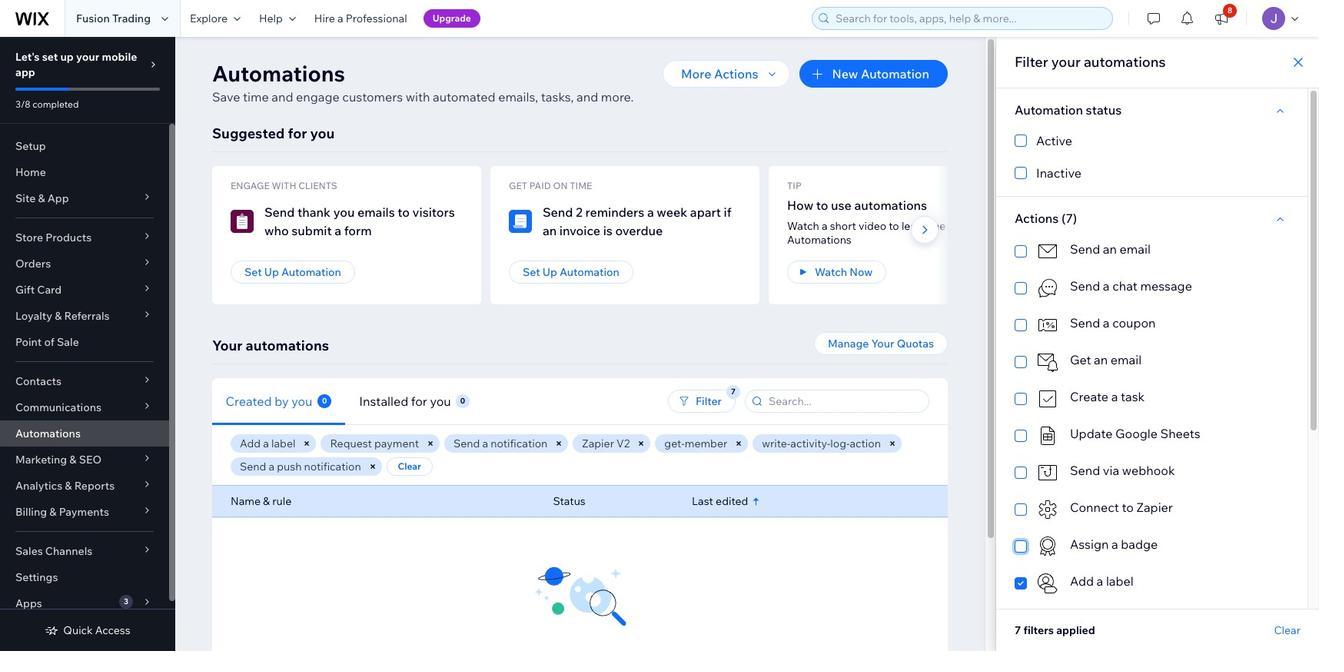 Task type: describe. For each thing, give the bounding box(es) containing it.
0 vertical spatial add a label
[[240, 437, 296, 451]]

message
[[1141, 278, 1193, 294]]

now
[[850, 265, 873, 279]]

via
[[1104, 463, 1120, 478]]

send a notification
[[454, 437, 548, 451]]

category image for get an email
[[1037, 351, 1060, 374]]

store products
[[15, 231, 92, 245]]

products
[[46, 231, 92, 245]]

a inside send 2 reminders a week apart if an invoice is overdue
[[648, 205, 654, 220]]

card
[[37, 283, 62, 297]]

edited
[[716, 495, 749, 508]]

fusion
[[76, 12, 110, 25]]

2
[[576, 205, 583, 220]]

push
[[277, 460, 302, 474]]

get an email
[[1071, 352, 1142, 368]]

help
[[259, 12, 283, 25]]

communications
[[15, 401, 102, 415]]

store
[[15, 231, 43, 245]]

actions (7)
[[1015, 211, 1078, 226]]

quick access button
[[45, 624, 130, 638]]

Send via webhook checkbox
[[1015, 461, 1290, 485]]

send a push notification
[[240, 460, 361, 474]]

actions inside dropdown button
[[715, 66, 759, 82]]

tip
[[788, 180, 802, 192]]

tasks,
[[541, 89, 574, 105]]

send for send 2 reminders a week apart if an invoice is overdue
[[543, 205, 573, 220]]

a inside tip how to use automations watch a short video to learn the basics of wix automations
[[822, 219, 828, 233]]

action
[[850, 437, 881, 451]]

0 for created by you
[[322, 396, 327, 406]]

loyalty
[[15, 309, 52, 323]]

upgrade button
[[423, 9, 481, 28]]

Inactive checkbox
[[1015, 164, 1290, 182]]

& for analytics
[[65, 479, 72, 493]]

send for send via webhook
[[1071, 463, 1101, 478]]

billing & payments
[[15, 505, 109, 519]]

zapier v2
[[582, 437, 630, 451]]

automations link
[[0, 421, 169, 447]]

of inside tip how to use automations watch a short video to learn the basics of wix automations
[[983, 219, 993, 233]]

& for loyalty
[[55, 309, 62, 323]]

let's
[[15, 50, 40, 64]]

2 horizontal spatial automations
[[1084, 53, 1166, 71]]

contacts button
[[0, 368, 169, 395]]

set for send thank you emails to visitors who submit a form
[[245, 265, 262, 279]]

upgrade
[[433, 12, 471, 24]]

1 horizontal spatial notification
[[491, 437, 548, 451]]

Active checkbox
[[1015, 132, 1290, 150]]

0 vertical spatial clear button
[[387, 458, 433, 476]]

get
[[1071, 352, 1092, 368]]

quick access
[[63, 624, 130, 638]]

category image for send a coupon
[[1037, 314, 1060, 337]]

hire
[[314, 12, 335, 25]]

category image for update google sheets
[[1037, 425, 1060, 448]]

set up automation button for submit
[[231, 261, 355, 284]]

filter button
[[668, 390, 736, 413]]

new automation button
[[800, 60, 948, 88]]

for for installed
[[411, 393, 427, 409]]

Assign a badge checkbox
[[1015, 535, 1290, 558]]

point of sale
[[15, 335, 79, 349]]

Update Google Sheets checkbox
[[1015, 425, 1290, 448]]

Create a task checkbox
[[1015, 388, 1290, 411]]

to inside send thank you emails to visitors who submit a form
[[398, 205, 410, 220]]

paid
[[530, 180, 551, 192]]

sale
[[57, 335, 79, 349]]

list containing how to use automations
[[212, 166, 1317, 305]]

1 horizontal spatial clear
[[1275, 624, 1301, 638]]

Send a chat message checkbox
[[1015, 277, 1290, 300]]

0 horizontal spatial label
[[272, 437, 296, 451]]

submit
[[292, 223, 332, 238]]

trading
[[112, 12, 151, 25]]

basics
[[949, 219, 980, 233]]

analytics & reports
[[15, 479, 115, 493]]

payment
[[375, 437, 419, 451]]

app
[[47, 192, 69, 205]]

new automation
[[833, 66, 930, 82]]

category image for send
[[509, 210, 532, 233]]

& for name
[[263, 495, 270, 508]]

write-activity-log-action
[[762, 437, 881, 451]]

an for send
[[1104, 241, 1117, 257]]

label inside option
[[1107, 574, 1134, 589]]

create a task
[[1071, 389, 1145, 405]]

name & rule
[[231, 495, 292, 508]]

0 for installed for you
[[460, 396, 465, 406]]

explore
[[190, 12, 228, 25]]

coupon
[[1113, 315, 1156, 331]]

hire a professional link
[[305, 0, 417, 37]]

7
[[1015, 624, 1022, 638]]

reports
[[74, 479, 115, 493]]

settings link
[[0, 565, 169, 591]]

tab list containing created by you
[[212, 378, 587, 425]]

assign a badge
[[1071, 537, 1159, 552]]

filters
[[1024, 624, 1054, 638]]

created by you
[[226, 393, 313, 409]]

help button
[[250, 0, 305, 37]]

applied
[[1057, 624, 1096, 638]]

manage your quotas
[[828, 337, 934, 351]]

watch now
[[815, 265, 873, 279]]

you for send
[[334, 205, 355, 220]]

sales channels button
[[0, 538, 169, 565]]

fusion trading
[[76, 12, 151, 25]]

send 2 reminders a week apart if an invoice is overdue
[[543, 205, 732, 238]]

(7)
[[1062, 211, 1078, 226]]

1 your from the left
[[212, 337, 243, 355]]

category image for add a label
[[1037, 572, 1060, 595]]

1 and from the left
[[272, 89, 293, 105]]

task
[[1121, 389, 1145, 405]]

automation inside new automation button
[[861, 66, 930, 82]]

communications button
[[0, 395, 169, 421]]

the
[[930, 219, 946, 233]]

professional
[[346, 12, 407, 25]]

Send a coupon checkbox
[[1015, 314, 1290, 337]]

manage your quotas button
[[814, 332, 948, 355]]

setup link
[[0, 133, 169, 159]]

& for billing
[[49, 505, 57, 519]]

watch inside button
[[815, 265, 848, 279]]

thank
[[298, 205, 331, 220]]

to left learn
[[889, 219, 900, 233]]

category image for send thank you emails to visitors who submit a form
[[231, 210, 254, 233]]

email for get an email
[[1111, 352, 1142, 368]]

0 horizontal spatial zapier
[[582, 437, 614, 451]]

3/8
[[15, 98, 30, 110]]

access
[[95, 624, 130, 638]]

webhook
[[1123, 463, 1176, 478]]

automations inside tip how to use automations watch a short video to learn the basics of wix automations
[[788, 233, 852, 247]]

7 filters applied
[[1015, 624, 1096, 638]]

a inside checkbox
[[1112, 389, 1119, 405]]

category image for send via webhook
[[1037, 461, 1060, 485]]



Task type: locate. For each thing, give the bounding box(es) containing it.
zapier down "send via webhook" option at right bottom
[[1137, 500, 1174, 515]]

time
[[570, 180, 592, 192]]

1 vertical spatial add
[[1071, 574, 1094, 589]]

list
[[212, 166, 1317, 305]]

emails
[[358, 205, 395, 220]]

2 vertical spatial automations
[[246, 337, 329, 355]]

loyalty & referrals button
[[0, 303, 169, 329]]

you for created
[[292, 393, 313, 409]]

get
[[509, 180, 528, 192]]

& for site
[[38, 192, 45, 205]]

automation down submit
[[281, 265, 341, 279]]

email inside option
[[1111, 352, 1142, 368]]

site & app button
[[0, 185, 169, 212]]

set for send 2 reminders a week apart if an invoice is overdue
[[523, 265, 540, 279]]

2 your from the left
[[872, 337, 895, 351]]

set up automation button down who
[[231, 261, 355, 284]]

quick
[[63, 624, 93, 638]]

1 horizontal spatial clear button
[[1275, 624, 1301, 638]]

with
[[406, 89, 430, 105]]

1 vertical spatial watch
[[815, 265, 848, 279]]

& right the loyalty
[[55, 309, 62, 323]]

email up task
[[1111, 352, 1142, 368]]

sales channels
[[15, 545, 93, 558]]

2 horizontal spatial automations
[[788, 233, 852, 247]]

1 horizontal spatial automations
[[212, 60, 345, 87]]

on
[[553, 180, 568, 192]]

automations for automations
[[15, 427, 81, 441]]

automations for automations save time and engage customers with automated emails, tasks, and more.
[[212, 60, 345, 87]]

send inside option
[[1071, 463, 1101, 478]]

send inside 'option'
[[1071, 278, 1101, 294]]

1 0 from the left
[[322, 396, 327, 406]]

chat
[[1113, 278, 1138, 294]]

0 vertical spatial category image
[[509, 210, 532, 233]]

badge
[[1122, 537, 1159, 552]]

billing
[[15, 505, 47, 519]]

clear
[[398, 461, 421, 472], [1275, 624, 1301, 638]]

Add a label checkbox
[[1015, 572, 1290, 595]]

for
[[288, 125, 307, 142], [411, 393, 427, 409]]

send inside send thank you emails to visitors who submit a form
[[265, 205, 295, 220]]

update
[[1071, 426, 1113, 441]]

0 horizontal spatial set
[[245, 265, 262, 279]]

invoice
[[560, 223, 601, 238]]

1 set from the left
[[245, 265, 262, 279]]

automations save time and engage customers with automated emails, tasks, and more.
[[212, 60, 634, 105]]

category image inside list
[[509, 210, 532, 233]]

0 horizontal spatial for
[[288, 125, 307, 142]]

0 vertical spatial zapier
[[582, 437, 614, 451]]

1 horizontal spatial set up automation button
[[509, 261, 634, 284]]

automations up marketing
[[15, 427, 81, 441]]

0 horizontal spatial actions
[[715, 66, 759, 82]]

automation up active
[[1015, 102, 1084, 118]]

1 vertical spatial zapier
[[1137, 500, 1174, 515]]

time
[[243, 89, 269, 105]]

loyalty & referrals
[[15, 309, 110, 323]]

category image down get
[[509, 210, 532, 233]]

of left sale
[[44, 335, 55, 349]]

watch inside tip how to use automations watch a short video to learn the basics of wix automations
[[788, 219, 820, 233]]

request payment
[[330, 437, 419, 451]]

0 horizontal spatial add
[[240, 437, 261, 451]]

& left seo
[[69, 453, 77, 467]]

1 vertical spatial clear
[[1275, 624, 1301, 638]]

send down (7)
[[1071, 241, 1101, 257]]

watch now button
[[788, 261, 887, 284]]

assign
[[1071, 537, 1109, 552]]

0 horizontal spatial your
[[212, 337, 243, 355]]

you for suggested
[[310, 125, 335, 142]]

clients
[[299, 180, 337, 192]]

hire a professional
[[314, 12, 407, 25]]

1 horizontal spatial filter
[[1015, 53, 1049, 71]]

a inside 'option'
[[1104, 278, 1110, 294]]

& inside 'popup button'
[[55, 309, 62, 323]]

0 horizontal spatial of
[[44, 335, 55, 349]]

add a label down assign a badge
[[1071, 574, 1134, 589]]

tab list
[[212, 378, 587, 425]]

customers
[[342, 89, 403, 105]]

send for send a chat message
[[1071, 278, 1101, 294]]

video
[[859, 219, 887, 233]]

1 horizontal spatial label
[[1107, 574, 1134, 589]]

suggested
[[212, 125, 285, 142]]

site
[[15, 192, 36, 205]]

send for send a notification
[[454, 437, 480, 451]]

gift card
[[15, 283, 62, 297]]

0 horizontal spatial your
[[76, 50, 99, 64]]

watch left now
[[815, 265, 848, 279]]

a inside checkbox
[[1104, 315, 1110, 331]]

new
[[833, 66, 859, 82]]

send left via on the bottom right of the page
[[1071, 463, 1101, 478]]

visitors
[[413, 205, 455, 220]]

1 vertical spatial actions
[[1015, 211, 1059, 226]]

your inside button
[[872, 337, 895, 351]]

marketing & seo
[[15, 453, 102, 467]]

email up send a chat message
[[1120, 241, 1151, 257]]

label down assign a badge
[[1107, 574, 1134, 589]]

an left invoice
[[543, 223, 557, 238]]

of left wix
[[983, 219, 993, 233]]

you up form
[[334, 205, 355, 220]]

up for send thank you emails to visitors who submit a form
[[264, 265, 279, 279]]

automation right 'new' at the top right of the page
[[861, 66, 930, 82]]

3
[[124, 597, 128, 607]]

actions right more
[[715, 66, 759, 82]]

1 vertical spatial of
[[44, 335, 55, 349]]

up for send 2 reminders a week apart if an invoice is overdue
[[543, 265, 557, 279]]

0 horizontal spatial automations
[[246, 337, 329, 355]]

log-
[[831, 437, 850, 451]]

zapier inside connect to zapier checkbox
[[1137, 500, 1174, 515]]

0 vertical spatial watch
[[788, 219, 820, 233]]

0 up send a notification
[[460, 396, 465, 406]]

2 set up automation button from the left
[[509, 261, 634, 284]]

Connect to Zapier checkbox
[[1015, 498, 1290, 521]]

installed for you
[[359, 393, 451, 409]]

0 vertical spatial filter
[[1015, 53, 1049, 71]]

set up automation down who
[[245, 265, 341, 279]]

1 horizontal spatial 0
[[460, 396, 465, 406]]

send for send an email
[[1071, 241, 1101, 257]]

up
[[60, 50, 74, 64]]

0 horizontal spatial add a label
[[240, 437, 296, 451]]

category image for send a chat message
[[1037, 277, 1060, 300]]

0 vertical spatial actions
[[715, 66, 759, 82]]

for right installed
[[411, 393, 427, 409]]

0 horizontal spatial category image
[[509, 210, 532, 233]]

email inside "option"
[[1120, 241, 1151, 257]]

2 set from the left
[[523, 265, 540, 279]]

0 horizontal spatial up
[[264, 265, 279, 279]]

for for suggested
[[288, 125, 307, 142]]

2 vertical spatial an
[[1095, 352, 1108, 368]]

you right installed
[[430, 393, 451, 409]]

1 horizontal spatial set up automation
[[523, 265, 620, 279]]

&
[[38, 192, 45, 205], [55, 309, 62, 323], [69, 453, 77, 467], [65, 479, 72, 493], [263, 495, 270, 508], [49, 505, 57, 519]]

0 vertical spatial email
[[1120, 241, 1151, 257]]

send inside send 2 reminders a week apart if an invoice is overdue
[[543, 205, 573, 220]]

set up automation button down invoice
[[509, 261, 634, 284]]

an inside "option"
[[1104, 241, 1117, 257]]

set up automation for submit
[[245, 265, 341, 279]]

0 vertical spatial add
[[240, 437, 261, 451]]

2 up from the left
[[543, 265, 557, 279]]

name
[[231, 495, 261, 508]]

2 vertical spatial automations
[[15, 427, 81, 441]]

your inside the let's set up your mobile app
[[76, 50, 99, 64]]

send right payment
[[454, 437, 480, 451]]

set up automation
[[245, 265, 341, 279], [523, 265, 620, 279]]

inactive
[[1037, 165, 1082, 181]]

1 set up automation button from the left
[[231, 261, 355, 284]]

last
[[692, 495, 714, 508]]

label up push
[[272, 437, 296, 451]]

send for send thank you emails to visitors who submit a form
[[265, 205, 295, 220]]

to inside checkbox
[[1122, 500, 1134, 515]]

automations up video
[[855, 198, 928, 213]]

send via webhook
[[1071, 463, 1176, 478]]

1 vertical spatial filter
[[696, 395, 722, 408]]

seo
[[79, 453, 102, 467]]

& left rule
[[263, 495, 270, 508]]

1 vertical spatial automations
[[788, 233, 852, 247]]

to right 'connect'
[[1122, 500, 1134, 515]]

0 vertical spatial of
[[983, 219, 993, 233]]

1 horizontal spatial actions
[[1015, 211, 1059, 226]]

add a label inside option
[[1071, 574, 1134, 589]]

last edited
[[692, 495, 749, 508]]

google
[[1116, 426, 1158, 441]]

0 horizontal spatial clear button
[[387, 458, 433, 476]]

filter up automation status
[[1015, 53, 1049, 71]]

to right emails
[[398, 205, 410, 220]]

automations inside sidebar element
[[15, 427, 81, 441]]

filter up member at the right bottom of the page
[[696, 395, 722, 408]]

update google sheets
[[1071, 426, 1201, 441]]

1 vertical spatial category image
[[1037, 498, 1060, 521]]

category image
[[231, 210, 254, 233], [1037, 240, 1060, 263], [1037, 277, 1060, 300], [1037, 314, 1060, 337], [1037, 351, 1060, 374], [1037, 388, 1060, 411], [1037, 425, 1060, 448], [1037, 461, 1060, 485], [1037, 535, 1060, 558], [1037, 572, 1060, 595]]

more actions button
[[663, 60, 791, 88]]

category image for assign a badge
[[1037, 535, 1060, 558]]

your up created
[[212, 337, 243, 355]]

1 vertical spatial add a label
[[1071, 574, 1134, 589]]

installed
[[359, 393, 409, 409]]

& right billing
[[49, 505, 57, 519]]

if
[[724, 205, 732, 220]]

filter for filter
[[696, 395, 722, 408]]

& right site
[[38, 192, 45, 205]]

an inside send 2 reminders a week apart if an invoice is overdue
[[543, 223, 557, 238]]

send up "get"
[[1071, 315, 1101, 331]]

0 vertical spatial label
[[272, 437, 296, 451]]

automation down invoice
[[560, 265, 620, 279]]

1 vertical spatial clear button
[[1275, 624, 1301, 638]]

clear button
[[387, 458, 433, 476], [1275, 624, 1301, 638]]

set up automation for an
[[523, 265, 620, 279]]

for inside tab list
[[411, 393, 427, 409]]

a inside send thank you emails to visitors who submit a form
[[335, 223, 342, 238]]

status
[[553, 495, 586, 508]]

add a label up push
[[240, 437, 296, 451]]

filter for filter your automations
[[1015, 53, 1049, 71]]

1 set up automation from the left
[[245, 265, 341, 279]]

2 set up automation from the left
[[523, 265, 620, 279]]

0 right by
[[322, 396, 327, 406]]

an up chat
[[1104, 241, 1117, 257]]

& left reports
[[65, 479, 72, 493]]

of
[[983, 219, 993, 233], [44, 335, 55, 349]]

set up automation down invoice
[[523, 265, 620, 279]]

set up automation button
[[231, 261, 355, 284], [509, 261, 634, 284]]

send up name
[[240, 460, 266, 474]]

get-
[[665, 437, 685, 451]]

0 horizontal spatial 0
[[322, 396, 327, 406]]

you right by
[[292, 393, 313, 409]]

category image for create a task
[[1037, 388, 1060, 411]]

1 vertical spatial email
[[1111, 352, 1142, 368]]

connect to zapier
[[1071, 500, 1174, 515]]

2 and from the left
[[577, 89, 599, 105]]

1 horizontal spatial of
[[983, 219, 993, 233]]

an right "get"
[[1095, 352, 1108, 368]]

1 horizontal spatial category image
[[1037, 498, 1060, 521]]

0 vertical spatial automations
[[1084, 53, 1166, 71]]

actions left (7)
[[1015, 211, 1059, 226]]

write-
[[762, 437, 791, 451]]

an for get
[[1095, 352, 1108, 368]]

your right up
[[76, 50, 99, 64]]

category image for connect
[[1037, 498, 1060, 521]]

send for send a push notification
[[240, 460, 266, 474]]

filter your automations
[[1015, 53, 1166, 71]]

0 horizontal spatial and
[[272, 89, 293, 105]]

you
[[310, 125, 335, 142], [334, 205, 355, 220], [292, 393, 313, 409], [430, 393, 451, 409]]

create
[[1071, 389, 1109, 405]]

add down assign
[[1071, 574, 1094, 589]]

set up automation button for an
[[509, 261, 634, 284]]

category image for send an email
[[1037, 240, 1060, 263]]

automations inside tip how to use automations watch a short video to learn the basics of wix automations
[[855, 198, 928, 213]]

1 horizontal spatial set
[[523, 265, 540, 279]]

to left 'use'
[[817, 198, 829, 213]]

connect
[[1071, 500, 1120, 515]]

get-member
[[665, 437, 728, 451]]

1 horizontal spatial and
[[577, 89, 599, 105]]

and right time
[[272, 89, 293, 105]]

& for marketing
[[69, 453, 77, 467]]

gift
[[15, 283, 35, 297]]

0 horizontal spatial notification
[[304, 460, 361, 474]]

you down the engage
[[310, 125, 335, 142]]

automations up by
[[246, 337, 329, 355]]

Search for tools, apps, help & more... field
[[831, 8, 1108, 29]]

1 horizontal spatial add
[[1071, 574, 1094, 589]]

automations inside automations save time and engage customers with automated emails, tasks, and more.
[[212, 60, 345, 87]]

1 horizontal spatial add a label
[[1071, 574, 1134, 589]]

category image
[[509, 210, 532, 233], [1037, 498, 1060, 521]]

1 up from the left
[[264, 265, 279, 279]]

email for send an email
[[1120, 241, 1151, 257]]

1 horizontal spatial zapier
[[1137, 500, 1174, 515]]

who
[[265, 223, 289, 238]]

you inside send thank you emails to visitors who submit a form
[[334, 205, 355, 220]]

Search... field
[[764, 391, 924, 412]]

of inside sidebar element
[[44, 335, 55, 349]]

0 horizontal spatial set up automation button
[[231, 261, 355, 284]]

orders
[[15, 257, 51, 271]]

add down created
[[240, 437, 261, 451]]

category image left 'connect'
[[1037, 498, 1060, 521]]

short
[[830, 219, 857, 233]]

category image inside list
[[231, 210, 254, 233]]

0 horizontal spatial automations
[[15, 427, 81, 441]]

Send an email checkbox
[[1015, 240, 1290, 263]]

Get an email checkbox
[[1015, 351, 1290, 374]]

analytics & reports button
[[0, 473, 169, 499]]

send left 2
[[543, 205, 573, 220]]

1 horizontal spatial up
[[543, 265, 557, 279]]

1 vertical spatial an
[[1104, 241, 1117, 257]]

1 horizontal spatial your
[[1052, 53, 1081, 71]]

0 vertical spatial clear
[[398, 461, 421, 472]]

send inside checkbox
[[1071, 315, 1101, 331]]

0 vertical spatial automations
[[212, 60, 345, 87]]

1 vertical spatial notification
[[304, 460, 361, 474]]

automations up time
[[212, 60, 345, 87]]

quotas
[[897, 337, 934, 351]]

email
[[1120, 241, 1151, 257], [1111, 352, 1142, 368]]

get paid on time
[[509, 180, 592, 192]]

an inside option
[[1095, 352, 1108, 368]]

manage
[[828, 337, 869, 351]]

your left quotas
[[872, 337, 895, 351]]

0 vertical spatial for
[[288, 125, 307, 142]]

more actions
[[681, 66, 759, 82]]

engage
[[231, 180, 270, 192]]

and left more. at top
[[577, 89, 599, 105]]

add inside add a label option
[[1071, 574, 1094, 589]]

your up automation status
[[1052, 53, 1081, 71]]

filter inside filter button
[[696, 395, 722, 408]]

1 horizontal spatial your
[[872, 337, 895, 351]]

1 vertical spatial for
[[411, 393, 427, 409]]

0 horizontal spatial set up automation
[[245, 265, 341, 279]]

zapier left v2
[[582, 437, 614, 451]]

marketing
[[15, 453, 67, 467]]

1 vertical spatial automations
[[855, 198, 928, 213]]

0 horizontal spatial filter
[[696, 395, 722, 408]]

created
[[226, 393, 272, 409]]

1 horizontal spatial for
[[411, 393, 427, 409]]

home
[[15, 165, 46, 179]]

store products button
[[0, 225, 169, 251]]

you for installed
[[430, 393, 451, 409]]

for down the engage
[[288, 125, 307, 142]]

2 0 from the left
[[460, 396, 465, 406]]

send left chat
[[1071, 278, 1101, 294]]

1 vertical spatial label
[[1107, 574, 1134, 589]]

send up who
[[265, 205, 295, 220]]

send for send a coupon
[[1071, 315, 1101, 331]]

0 vertical spatial notification
[[491, 437, 548, 451]]

1 horizontal spatial automations
[[855, 198, 928, 213]]

sidebar element
[[0, 37, 175, 651]]

watch down how
[[788, 219, 820, 233]]

0 vertical spatial an
[[543, 223, 557, 238]]

send inside "option"
[[1071, 241, 1101, 257]]

0 horizontal spatial clear
[[398, 461, 421, 472]]

automations up status
[[1084, 53, 1166, 71]]

automations
[[212, 60, 345, 87], [788, 233, 852, 247], [15, 427, 81, 441]]

automations up watch now button
[[788, 233, 852, 247]]

activity-
[[791, 437, 831, 451]]



Task type: vqa. For each thing, say whether or not it's contained in the screenshot.
Home link
yes



